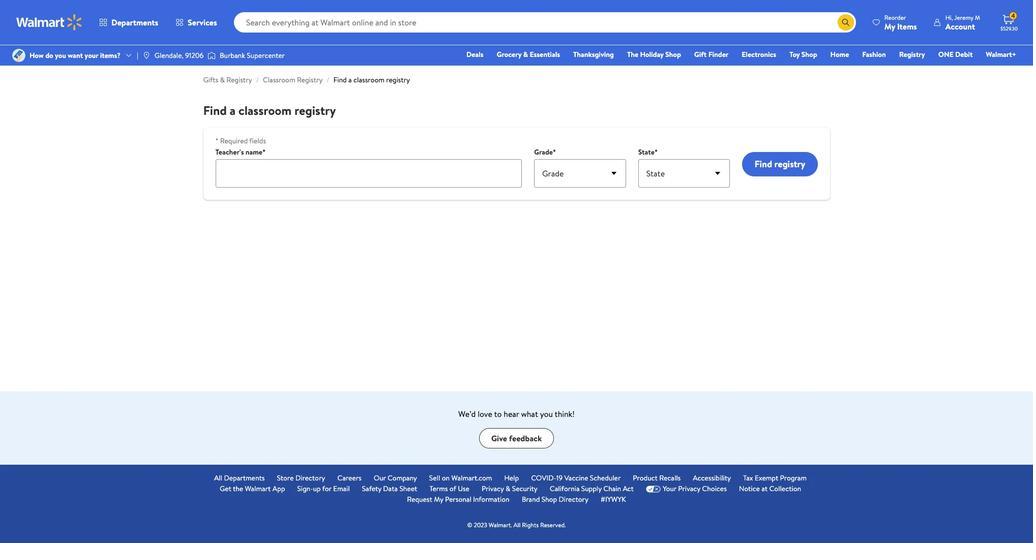 Task type: vqa. For each thing, say whether or not it's contained in the screenshot.
White
no



Task type: describe. For each thing, give the bounding box(es) containing it.
do
[[45, 50, 53, 61]]

give feedback
[[491, 433, 542, 444]]

0 vertical spatial directory
[[295, 473, 325, 483]]

product recalls
[[633, 473, 681, 483]]

91206
[[185, 50, 204, 61]]

the
[[233, 484, 243, 494]]

glendale,
[[155, 50, 183, 61]]

hear
[[504, 409, 519, 420]]

careers
[[337, 473, 362, 483]]

find for find registry
[[755, 158, 772, 170]]

find for find a classroom registry
[[203, 102, 227, 119]]

gift
[[694, 49, 707, 60]]

supply
[[581, 484, 602, 494]]

toy shop link
[[785, 49, 822, 60]]

store directory
[[277, 473, 325, 483]]

2023
[[474, 521, 487, 530]]

collection
[[769, 484, 801, 494]]

your privacy choices link
[[646, 484, 727, 494]]

*
[[215, 136, 218, 146]]

hi,
[[946, 13, 953, 22]]

the holiday shop link
[[623, 49, 686, 60]]

want
[[68, 50, 83, 61]]

your privacy choices
[[663, 484, 727, 494]]

up
[[313, 484, 321, 494]]

all departments link
[[214, 473, 265, 484]]

registry inside registry link
[[899, 49, 925, 60]]

product recalls link
[[633, 473, 681, 484]]

sign-up for email link
[[297, 484, 350, 494]]

sell
[[429, 473, 440, 483]]

covid-19 vaccine scheduler
[[531, 473, 621, 483]]

product
[[633, 473, 658, 483]]

electronics
[[742, 49, 776, 60]]

find registry
[[755, 158, 806, 170]]

walmart.com
[[451, 473, 492, 483]]

grocery
[[497, 49, 522, 60]]

electronics link
[[737, 49, 781, 60]]

Search search field
[[234, 12, 856, 33]]

gifts
[[203, 75, 218, 85]]

data
[[383, 484, 398, 494]]

1 vertical spatial a
[[230, 102, 236, 119]]

Teacher's name* text field
[[215, 159, 522, 188]]

shop for brand shop directory
[[542, 494, 557, 505]]

1 vertical spatial departments
[[224, 473, 265, 483]]

on
[[442, 473, 450, 483]]

terms of use
[[430, 484, 469, 494]]

0 horizontal spatial you
[[55, 50, 66, 61]]

store
[[277, 473, 294, 483]]

Walmart Site-Wide search field
[[234, 12, 856, 33]]

walmart+
[[986, 49, 1016, 60]]

choices
[[702, 484, 727, 494]]

glendale, 91206
[[155, 50, 204, 61]]

recalls
[[659, 473, 681, 483]]

give feedback button
[[479, 428, 554, 449]]

store directory link
[[277, 473, 325, 484]]

reserved.
[[540, 521, 566, 530]]

deals link
[[462, 49, 488, 60]]

1 vertical spatial you
[[540, 409, 553, 420]]

tax exempt program link
[[743, 473, 807, 484]]

fashion link
[[858, 49, 891, 60]]

feedback
[[509, 433, 542, 444]]

0 vertical spatial a
[[349, 75, 352, 85]]

exempt
[[755, 473, 778, 483]]

4
[[1011, 11, 1015, 20]]

safety data sheet
[[362, 484, 417, 494]]

how
[[30, 50, 44, 61]]

services
[[188, 17, 217, 28]]

thanksgiving
[[573, 49, 614, 60]]

sign-up for email
[[297, 484, 350, 494]]

at
[[762, 484, 768, 494]]

19
[[556, 473, 563, 483]]

california supply chain act
[[550, 484, 634, 494]]

departments inside dropdown button
[[111, 17, 158, 28]]

terms
[[430, 484, 448, 494]]

home
[[831, 49, 849, 60]]

registry link
[[895, 49, 930, 60]]

required
[[220, 136, 248, 146]]

get
[[220, 484, 231, 494]]

registry inside button
[[775, 158, 806, 170]]

get the walmart app link
[[220, 484, 285, 494]]

reorder my items
[[885, 13, 917, 32]]

 image for burbank supercenter
[[208, 50, 216, 61]]

1 / from the left
[[256, 75, 259, 85]]

1 vertical spatial registry
[[295, 102, 336, 119]]

notice
[[739, 484, 760, 494]]

walmart.
[[489, 521, 512, 530]]

departments button
[[91, 10, 167, 35]]

state*
[[638, 147, 658, 157]]

thanksgiving link
[[569, 49, 619, 60]]

#iywyk link
[[601, 494, 626, 505]]

our
[[374, 473, 386, 483]]

privacy & security link
[[482, 484, 538, 494]]

app
[[273, 484, 285, 494]]

1 horizontal spatial classroom
[[354, 75, 385, 85]]

terms of use link
[[430, 484, 469, 494]]

sell on walmart.com link
[[429, 473, 492, 484]]

#iywyk
[[601, 494, 626, 505]]

one debit link
[[934, 49, 977, 60]]

holiday
[[640, 49, 664, 60]]

items
[[897, 21, 917, 32]]

california supply chain act link
[[550, 484, 634, 494]]

fashion
[[862, 49, 886, 60]]

safety data sheet link
[[362, 484, 417, 494]]



Task type: locate. For each thing, give the bounding box(es) containing it.
all up get
[[214, 473, 222, 483]]

0 horizontal spatial registry
[[295, 102, 336, 119]]

privacy inside 'link'
[[678, 484, 701, 494]]

privacy right your
[[678, 484, 701, 494]]

departments up the
[[224, 473, 265, 483]]

for
[[322, 484, 331, 494]]

 image
[[142, 51, 151, 60]]

1 horizontal spatial my
[[885, 21, 895, 32]]

rights
[[522, 521, 539, 530]]

 image for how do you want your items?
[[12, 49, 25, 62]]

0 horizontal spatial my
[[434, 494, 443, 505]]

2 horizontal spatial shop
[[802, 49, 817, 60]]

© 2023 walmart. all rights reserved.
[[467, 521, 566, 530]]

grocery & essentials
[[497, 49, 560, 60]]

1 horizontal spatial find
[[333, 75, 347, 85]]

& down help
[[506, 484, 510, 494]]

0 horizontal spatial /
[[256, 75, 259, 85]]

directory up sign-
[[295, 473, 325, 483]]

0 vertical spatial classroom
[[354, 75, 385, 85]]

0 horizontal spatial &
[[220, 75, 225, 85]]

1 vertical spatial find
[[203, 102, 227, 119]]

& for gifts
[[220, 75, 225, 85]]

walmart image
[[16, 14, 82, 31]]

©
[[467, 521, 472, 530]]

deals
[[467, 49, 484, 60]]

$529.30
[[1001, 25, 1018, 32]]

0 horizontal spatial  image
[[12, 49, 25, 62]]

accessibility link
[[693, 473, 731, 484]]

find
[[333, 75, 347, 85], [203, 102, 227, 119], [755, 158, 772, 170]]

items?
[[100, 50, 121, 61]]

1 horizontal spatial directory
[[559, 494, 589, 505]]

0 horizontal spatial find
[[203, 102, 227, 119]]

hi, jeremy m account
[[946, 13, 980, 32]]

shop right holiday
[[665, 49, 681, 60]]

search icon image
[[842, 18, 850, 26]]

fields
[[249, 136, 266, 146]]

2 / from the left
[[327, 75, 329, 85]]

0 horizontal spatial registry
[[226, 75, 252, 85]]

2 horizontal spatial registry
[[899, 49, 925, 60]]

1 privacy from the left
[[482, 484, 504, 494]]

covid-19 vaccine scheduler link
[[531, 473, 621, 484]]

burbank
[[220, 50, 245, 61]]

how do you want your items?
[[30, 50, 121, 61]]

 image
[[12, 49, 25, 62], [208, 50, 216, 61]]

2 vertical spatial find
[[755, 158, 772, 170]]

we'd
[[458, 409, 476, 420]]

1 horizontal spatial /
[[327, 75, 329, 85]]

& right gifts
[[220, 75, 225, 85]]

shop right toy
[[802, 49, 817, 60]]

1 vertical spatial classroom
[[239, 102, 292, 119]]

shop right brand
[[542, 494, 557, 505]]

sell on walmart.com
[[429, 473, 492, 483]]

1 horizontal spatial &
[[506, 484, 510, 494]]

0 horizontal spatial privacy
[[482, 484, 504, 494]]

2 horizontal spatial &
[[523, 49, 528, 60]]

1 horizontal spatial registry
[[297, 75, 323, 85]]

2 horizontal spatial registry
[[775, 158, 806, 170]]

classroom registry link
[[263, 75, 323, 85]]

security
[[512, 484, 538, 494]]

1 horizontal spatial privacy
[[678, 484, 701, 494]]

0 vertical spatial my
[[885, 21, 895, 32]]

my down terms
[[434, 494, 443, 505]]

/ right classroom registry link
[[327, 75, 329, 85]]

directory down california
[[559, 494, 589, 505]]

jeremy
[[954, 13, 974, 22]]

all inside 'all departments' link
[[214, 473, 222, 483]]

think!
[[555, 409, 575, 420]]

my inside notice at collection request my personal information
[[434, 494, 443, 505]]

registry
[[386, 75, 410, 85], [295, 102, 336, 119], [775, 158, 806, 170]]

one
[[938, 49, 954, 60]]

request
[[407, 494, 432, 505]]

what
[[521, 409, 538, 420]]

request my personal information link
[[407, 494, 510, 505]]

0 vertical spatial departments
[[111, 17, 158, 28]]

debit
[[955, 49, 973, 60]]

our company link
[[374, 473, 417, 484]]

2 privacy from the left
[[678, 484, 701, 494]]

2 vertical spatial registry
[[775, 158, 806, 170]]

0 vertical spatial registry
[[386, 75, 410, 85]]

0 horizontal spatial directory
[[295, 473, 325, 483]]

2 vertical spatial &
[[506, 484, 510, 494]]

m
[[975, 13, 980, 22]]

find a classroom registry
[[203, 102, 336, 119]]

&
[[523, 49, 528, 60], [220, 75, 225, 85], [506, 484, 510, 494]]

help
[[504, 473, 519, 483]]

chain
[[603, 484, 621, 494]]

classroom
[[354, 75, 385, 85], [239, 102, 292, 119]]

home link
[[826, 49, 854, 60]]

walmart
[[245, 484, 271, 494]]

privacy & security
[[482, 484, 538, 494]]

privacy up information
[[482, 484, 504, 494]]

1 horizontal spatial departments
[[224, 473, 265, 483]]

& for privacy
[[506, 484, 510, 494]]

brand shop directory
[[522, 494, 589, 505]]

0 horizontal spatial classroom
[[239, 102, 292, 119]]

departments up |
[[111, 17, 158, 28]]

you right do
[[55, 50, 66, 61]]

0 vertical spatial &
[[523, 49, 528, 60]]

supercenter
[[247, 50, 285, 61]]

 image right 91206
[[208, 50, 216, 61]]

registry right classroom
[[297, 75, 323, 85]]

1 vertical spatial all
[[514, 521, 521, 530]]

tax exempt program get the walmart app
[[220, 473, 807, 494]]

to
[[494, 409, 502, 420]]

0 vertical spatial find
[[333, 75, 347, 85]]

directory
[[295, 473, 325, 483], [559, 494, 589, 505]]

& for grocery
[[523, 49, 528, 60]]

grocery & essentials link
[[492, 49, 565, 60]]

vaccine
[[564, 473, 588, 483]]

love
[[478, 409, 492, 420]]

classroom
[[263, 75, 295, 85]]

1 vertical spatial &
[[220, 75, 225, 85]]

1 horizontal spatial you
[[540, 409, 553, 420]]

privacy
[[482, 484, 504, 494], [678, 484, 701, 494]]

all departments
[[214, 473, 265, 483]]

give
[[491, 433, 507, 444]]

/ left classroom
[[256, 75, 259, 85]]

my left items
[[885, 21, 895, 32]]

& right grocery
[[523, 49, 528, 60]]

2 horizontal spatial find
[[755, 158, 772, 170]]

find a classroom registry link
[[333, 75, 410, 85]]

find inside button
[[755, 158, 772, 170]]

 image left how
[[12, 49, 25, 62]]

1 vertical spatial directory
[[559, 494, 589, 505]]

services button
[[167, 10, 226, 35]]

act
[[623, 484, 634, 494]]

* required fields
[[215, 136, 266, 146]]

1 horizontal spatial all
[[514, 521, 521, 530]]

1 vertical spatial my
[[434, 494, 443, 505]]

0 horizontal spatial departments
[[111, 17, 158, 28]]

1 horizontal spatial shop
[[665, 49, 681, 60]]

a
[[349, 75, 352, 85], [230, 102, 236, 119]]

1 horizontal spatial registry
[[386, 75, 410, 85]]

all left rights
[[514, 521, 521, 530]]

find registry button
[[742, 152, 818, 177]]

1 horizontal spatial  image
[[208, 50, 216, 61]]

0 vertical spatial you
[[55, 50, 66, 61]]

departments
[[111, 17, 158, 28], [224, 473, 265, 483]]

the holiday shop
[[627, 49, 681, 60]]

/
[[256, 75, 259, 85], [327, 75, 329, 85]]

0 horizontal spatial all
[[214, 473, 222, 483]]

careers link
[[337, 473, 362, 484]]

0 horizontal spatial a
[[230, 102, 236, 119]]

1 horizontal spatial a
[[349, 75, 352, 85]]

shop for toy shop
[[802, 49, 817, 60]]

brand
[[522, 494, 540, 505]]

0 horizontal spatial shop
[[542, 494, 557, 505]]

my
[[885, 21, 895, 32], [434, 494, 443, 505]]

registry down items
[[899, 49, 925, 60]]

0 vertical spatial all
[[214, 473, 222, 483]]

registry down burbank
[[226, 75, 252, 85]]

gifts & registry / classroom registry / find a classroom registry
[[203, 75, 410, 85]]

my inside the reorder my items
[[885, 21, 895, 32]]

covid-
[[531, 473, 556, 483]]

accessibility
[[693, 473, 731, 483]]

you right what
[[540, 409, 553, 420]]

privacy choices icon image
[[646, 486, 661, 493]]



